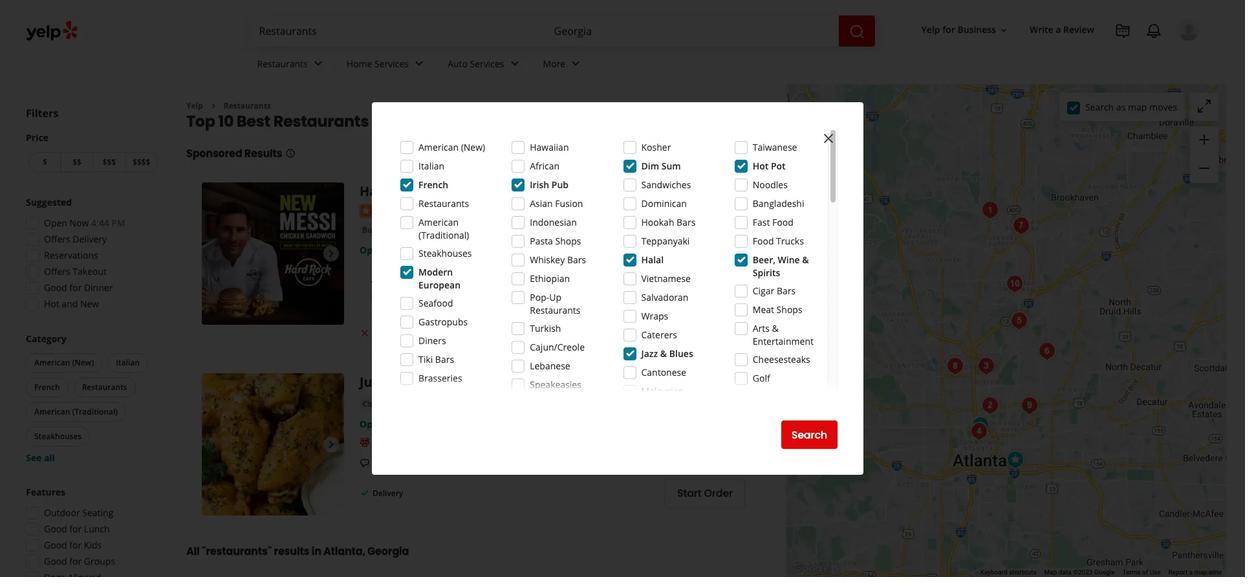 Task type: describe. For each thing, give the bounding box(es) containing it.
pub
[[552, 179, 569, 191]]

arts
[[753, 322, 770, 335]]

services for auto services
[[470, 57, 504, 70]]

results
[[244, 147, 282, 161]]

$$ button
[[61, 152, 93, 172]]

modern european
[[419, 266, 461, 291]]

american (new) inside search "dialog"
[[419, 141, 486, 153]]

pelicana chicken image
[[943, 353, 969, 379]]

previous image
[[207, 246, 223, 262]]

for for kids
[[69, 539, 82, 551]]

in
[[312, 544, 321, 559]]

wine
[[778, 254, 800, 266]]

halal
[[642, 254, 664, 266]]

16 close v2 image
[[360, 328, 370, 338]]

open until 11:00 pm
[[360, 244, 447, 256]]

poor calvin's image
[[978, 392, 1004, 418]]

close image
[[821, 131, 837, 146]]

malaysian
[[642, 385, 684, 397]]

arts & entertainment
[[753, 322, 814, 347]]

good for lunch
[[44, 523, 110, 535]]

0 horizontal spatial just wingn image
[[202, 374, 344, 516]]

24 chevron down v2 image
[[507, 56, 523, 71]]

$$$
[[103, 157, 116, 168]]

reservations
[[44, 249, 98, 261]]

expand map image
[[1197, 98, 1213, 114]]

diners
[[419, 335, 446, 347]]

up
[[550, 291, 562, 303]]

(traditional) inside search "dialog"
[[419, 229, 469, 241]]

1 horizontal spatial just wingn image
[[1003, 447, 1029, 473]]

good for good for kids
[[44, 539, 67, 551]]

outdoor for outdoor seating
[[44, 507, 80, 519]]

american (new) inside 'button'
[[34, 357, 94, 368]]

1 vertical spatial restaurants link
[[224, 100, 271, 111]]

16 chevron right v2 image
[[208, 101, 219, 111]]

a for report
[[1190, 569, 1193, 576]]

hot for hot pot
[[753, 160, 769, 172]]

hot pot
[[753, 160, 786, 172]]

golf
[[753, 372, 771, 384]]

offers delivery
[[44, 233, 107, 245]]

1 vertical spatial atlanta,
[[323, 544, 366, 559]]

4:44
[[91, 217, 109, 229]]

all
[[186, 544, 200, 559]]

hookah
[[642, 216, 675, 228]]

top 10 best restaurants near atlanta, georgia
[[186, 111, 540, 132]]

more link
[[533, 47, 594, 84]]

sponsored results
[[186, 147, 282, 161]]

$$$ button
[[93, 152, 125, 172]]

user actions element
[[912, 16, 1219, 96]]

irish pub
[[530, 179, 569, 191]]

hard rock cafe
[[360, 183, 458, 200]]

indonesian
[[530, 216, 577, 228]]

operated
[[443, 436, 482, 449]]

24 chevron down v2 image for home services
[[412, 56, 427, 71]]

entertainment
[[753, 335, 814, 347]]

0 vertical spatial delivery
[[73, 233, 107, 245]]

american (traditional) for left american (traditional) "button"
[[34, 406, 118, 417]]

0 vertical spatial american (traditional) button
[[400, 224, 493, 237]]

chicken inside button
[[362, 399, 393, 410]]

good for good for groups
[[44, 555, 67, 568]]

gastropubs
[[419, 316, 468, 328]]

next image
[[324, 437, 339, 452]]

offers for offers delivery
[[44, 233, 70, 245]]

home
[[347, 57, 372, 70]]

2 vertical spatial delivery
[[373, 488, 403, 499]]

& inside beer, wine & spirits
[[803, 254, 809, 266]]

italian inside search "dialog"
[[419, 160, 445, 172]]

0 vertical spatial 16 checkmark v2 image
[[444, 328, 454, 338]]

$ button
[[28, 152, 61, 172]]

error
[[1209, 569, 1223, 576]]

next image
[[324, 246, 339, 262]]

of
[[1143, 569, 1149, 576]]

cigar
[[753, 285, 775, 297]]

search as map moves
[[1086, 101, 1178, 113]]

speakeasies
[[530, 379, 582, 391]]

3 star rating image
[[360, 204, 430, 217]]

fast food
[[753, 216, 794, 228]]

american for american (new) 'button'
[[34, 357, 70, 368]]

bars for hookah bars
[[677, 216, 696, 228]]

dim sum
[[642, 160, 681, 172]]

pasta shops
[[530, 235, 581, 247]]

italian inside italian button
[[116, 357, 140, 368]]

pop-
[[530, 291, 550, 303]]

features
[[26, 486, 66, 498]]

$$$$ button
[[125, 152, 158, 172]]

outdoor for outdoor seating
[[373, 328, 405, 339]]

open for now
[[44, 217, 67, 229]]

moves
[[1150, 101, 1178, 113]]

shops for meat shops
[[777, 303, 803, 316]]

see
[[26, 452, 42, 464]]

american up cafe at the top left
[[419, 141, 459, 153]]

bars for whiskey bars
[[567, 254, 586, 266]]

wingn
[[388, 374, 431, 391]]

sum
[[662, 160, 681, 172]]

see all
[[26, 452, 55, 464]]

family-owned & operated
[[373, 436, 482, 449]]

restaurants inside button
[[82, 382, 127, 393]]

(622
[[450, 203, 468, 216]]

hot for hot and new
[[44, 298, 59, 310]]

more
[[543, 57, 566, 70]]

0 vertical spatial restaurants link
[[247, 47, 336, 84]]

irish
[[530, 179, 550, 191]]

and
[[62, 298, 78, 310]]

whiskey bird image
[[1035, 338, 1061, 364]]

offers takeout
[[44, 265, 107, 278]]

search for search as map moves
[[1086, 101, 1114, 113]]

blues
[[670, 347, 694, 360]]

google image
[[790, 560, 833, 577]]

data
[[1059, 569, 1072, 576]]

16 family owned v2 image
[[360, 437, 370, 448]]

use
[[1150, 569, 1161, 576]]

16 info v2 image
[[285, 148, 295, 159]]

meat shops
[[753, 303, 803, 316]]

sandwiches
[[642, 179, 691, 191]]

steakhouses inside search "dialog"
[[419, 247, 472, 259]]

26 thai kitchen & bar image
[[1002, 271, 1028, 297]]

yelp for business button
[[917, 18, 1015, 42]]

american for the topmost american (traditional) "button"
[[403, 224, 440, 235]]

home services
[[347, 57, 409, 70]]

burgers
[[362, 224, 393, 235]]

shortcuts
[[1010, 569, 1037, 576]]

pm for open now 4:44 pm
[[112, 217, 125, 229]]

vanity restaurant and bar image
[[967, 418, 993, 444]]

0 vertical spatial georgia
[[478, 111, 540, 132]]

tiki
[[419, 353, 433, 366]]

restaurants button
[[74, 378, 136, 397]]

0 horizontal spatial american (traditional) button
[[26, 403, 126, 422]]

outdoor seating
[[44, 507, 113, 519]]

projects image
[[1116, 23, 1131, 39]]

& right jazz
[[661, 347, 667, 360]]

grana image
[[1007, 308, 1033, 334]]

just wingn link
[[360, 374, 431, 391]]

modern
[[419, 266, 453, 278]]

search image
[[849, 24, 865, 39]]

wings
[[395, 399, 419, 410]]

lunch
[[84, 523, 110, 535]]

french inside button
[[34, 382, 60, 393]]

11:00
[[408, 244, 431, 256]]

rock
[[395, 183, 426, 200]]

write
[[1030, 24, 1054, 36]]

review
[[1064, 24, 1095, 36]]



Task type: vqa. For each thing, say whether or not it's contained in the screenshot.
the topmost the Irvine,
no



Task type: locate. For each thing, give the bounding box(es) containing it.
0 vertical spatial shops
[[556, 235, 581, 247]]

1 horizontal spatial a
[[1190, 569, 1193, 576]]

cheesesteaks
[[753, 353, 811, 366]]

1 vertical spatial italian
[[116, 357, 140, 368]]

hard
[[360, 183, 392, 200]]

1 horizontal spatial atlanta,
[[412, 111, 475, 132]]

map left error
[[1195, 569, 1208, 576]]

dinner
[[84, 281, 113, 294]]

0 horizontal spatial pm
[[112, 217, 125, 229]]

good up the good for kids
[[44, 523, 67, 535]]

dim
[[642, 160, 659, 172]]

american for left american (traditional) "button"
[[34, 406, 70, 417]]

slideshow element for just wingn
[[202, 374, 344, 516]]

group containing features
[[22, 486, 160, 577]]

bars up meat shops
[[777, 285, 796, 297]]

3 24 chevron down v2 image from the left
[[568, 56, 584, 71]]

0 horizontal spatial map
[[1129, 101, 1148, 113]]

0 horizontal spatial georgia
[[368, 544, 409, 559]]

a right write
[[1056, 24, 1062, 36]]

1 vertical spatial yelp
[[186, 100, 203, 111]]

0 vertical spatial french
[[419, 179, 449, 191]]

best
[[237, 111, 270, 132]]

postino buckhead image
[[978, 197, 1004, 223]]

yelp inside button
[[922, 24, 941, 36]]

for left business
[[943, 24, 956, 36]]

shops for pasta shops
[[556, 235, 581, 247]]

turkish
[[530, 322, 561, 335]]

0 vertical spatial (new)
[[461, 141, 486, 153]]

shops up whiskey bars
[[556, 235, 581, 247]]

0 vertical spatial offers
[[44, 233, 70, 245]]

pasta
[[530, 235, 553, 247]]

yelp for yelp link in the left top of the page
[[186, 100, 203, 111]]

yelp left 16 chevron right v2 image
[[186, 100, 203, 111]]

0 horizontal spatial delivery
[[73, 233, 107, 245]]

delivery
[[73, 233, 107, 245], [457, 328, 488, 339], [373, 488, 403, 499]]

new for taste greatness new messi chicken sandwich read more
[[371, 291, 390, 303]]

1 vertical spatial french
[[34, 382, 60, 393]]

0 horizontal spatial chicken
[[362, 399, 393, 410]]

24 chevron down v2 image for more
[[568, 56, 584, 71]]

16 speech v2 image
[[360, 458, 370, 469]]

0 vertical spatial takeout
[[73, 265, 107, 278]]

just wingn
[[360, 374, 431, 391]]

1 horizontal spatial map
[[1195, 569, 1208, 576]]

(new) up the restaurants button
[[72, 357, 94, 368]]

open down suggested
[[44, 217, 67, 229]]

french up 3.0
[[419, 179, 449, 191]]

1 horizontal spatial search
[[1086, 101, 1114, 113]]

american inside 'button'
[[34, 357, 70, 368]]

1 horizontal spatial french
[[419, 179, 449, 191]]

just wingn image
[[202, 374, 344, 516], [1003, 447, 1029, 473]]

two urban licks image
[[1017, 392, 1043, 418]]

0 vertical spatial slideshow element
[[202, 183, 344, 325]]

american down french button
[[34, 406, 70, 417]]

business categories element
[[247, 47, 1201, 84]]

slideshow element for hard rock cafe
[[202, 183, 344, 325]]

south city kitchen midtown image
[[974, 353, 1000, 379]]

0 vertical spatial a
[[1056, 24, 1062, 36]]

italian up cafe at the top left
[[419, 160, 445, 172]]

keyboard shortcuts
[[981, 569, 1037, 576]]

bangladeshi
[[753, 197, 805, 210]]

1 24 chevron down v2 image from the left
[[310, 56, 326, 71]]

for down offers takeout
[[69, 281, 82, 294]]

all "restaurants" results in atlanta, georgia
[[186, 544, 409, 559]]

zoom out image
[[1197, 161, 1213, 176]]

0 horizontal spatial services
[[375, 57, 409, 70]]

0 horizontal spatial american (new)
[[34, 357, 94, 368]]

2 services from the left
[[470, 57, 504, 70]]

1 horizontal spatial italian
[[419, 160, 445, 172]]

0 horizontal spatial new
[[80, 298, 99, 310]]

1 horizontal spatial new
[[371, 291, 390, 303]]

american (traditional)
[[419, 216, 469, 241], [403, 224, 490, 235], [34, 406, 118, 417]]

filters
[[26, 106, 58, 120]]

more
[[524, 291, 547, 303]]

new inside taste greatness new messi chicken sandwich read more
[[371, 291, 390, 303]]

hard rock cafe image
[[968, 413, 994, 438]]

dominican
[[642, 197, 687, 210]]

0 vertical spatial pm
[[112, 217, 125, 229]]

1 horizontal spatial delivery
[[373, 488, 403, 499]]

terms of use
[[1123, 569, 1161, 576]]

offers up reservations
[[44, 233, 70, 245]]

french inside search "dialog"
[[419, 179, 449, 191]]

1 vertical spatial outdoor
[[44, 507, 80, 519]]

bars for cigar bars
[[777, 285, 796, 297]]

24 chevron down v2 image
[[310, 56, 326, 71], [412, 56, 427, 71], [568, 56, 584, 71]]

yelp for yelp for business
[[922, 24, 941, 36]]

whiskey bars
[[530, 254, 586, 266]]

french down american (new) 'button'
[[34, 382, 60, 393]]

start order
[[677, 486, 733, 501]]

1 horizontal spatial american (new)
[[419, 141, 486, 153]]

24 chevron down v2 image inside home services link
[[412, 56, 427, 71]]

0 vertical spatial yelp
[[922, 24, 941, 36]]

search inside button
[[792, 427, 828, 442]]

american (traditional) button down 3.0
[[400, 224, 493, 237]]

3 good from the top
[[44, 539, 67, 551]]

chicken wings link
[[360, 398, 421, 411]]

offers for offers takeout
[[44, 265, 70, 278]]

greatness
[[400, 278, 451, 290]]

pm for open until 11:00 pm
[[433, 244, 447, 256]]

$
[[43, 157, 47, 168]]

©2023
[[1074, 569, 1093, 576]]

good down the good for kids
[[44, 555, 67, 568]]

chicken down just
[[362, 399, 393, 410]]

american (new) up cafe at the top left
[[419, 141, 486, 153]]

for down the good for kids
[[69, 555, 82, 568]]

open now 4:44 pm
[[44, 217, 125, 229]]

american
[[419, 141, 459, 153], [419, 216, 459, 228], [403, 224, 440, 235], [34, 357, 70, 368], [34, 406, 70, 417]]

good for good for dinner
[[44, 281, 67, 294]]

zoom in image
[[1197, 132, 1213, 147]]

pm right the 11:00
[[433, 244, 447, 256]]

24 chevron down v2 image for restaurants
[[310, 56, 326, 71]]

open for until
[[360, 244, 384, 256]]

0 horizontal spatial shops
[[556, 235, 581, 247]]

yelp left business
[[922, 24, 941, 36]]

1 horizontal spatial 16 checkmark v2 image
[[444, 328, 454, 338]]

1 vertical spatial shops
[[777, 303, 803, 316]]

read
[[500, 291, 522, 303]]

hot and new
[[44, 298, 99, 310]]

restaurants inside business categories element
[[257, 57, 308, 70]]

italian button
[[108, 353, 148, 373]]

business
[[958, 24, 997, 36]]

1 horizontal spatial shops
[[777, 303, 803, 316]]

previous image
[[207, 437, 223, 452]]

kosher
[[642, 141, 671, 153]]

american up the 11:00
[[403, 224, 440, 235]]

1 vertical spatial pm
[[433, 244, 447, 256]]

(traditional) for the topmost american (traditional) "button"
[[442, 224, 490, 235]]

16 chevron down v2 image
[[999, 25, 1009, 35]]

good for dinner
[[44, 281, 113, 294]]

search dialog
[[0, 0, 1246, 577]]

2 good from the top
[[44, 523, 67, 535]]

0 vertical spatial food
[[773, 216, 794, 228]]

24 chevron down v2 image right the more
[[568, 56, 584, 71]]

0 vertical spatial outdoor
[[373, 328, 405, 339]]

cigar bars
[[753, 285, 796, 297]]

map for error
[[1195, 569, 1208, 576]]

1 horizontal spatial steakhouses
[[419, 247, 472, 259]]

european
[[419, 279, 461, 291]]

bars
[[677, 216, 696, 228], [567, 254, 586, 266], [777, 285, 796, 297], [435, 353, 454, 366]]

outdoor right 16 close v2 image
[[373, 328, 405, 339]]

for for groups
[[69, 555, 82, 568]]

for down good for lunch
[[69, 539, 82, 551]]

1 vertical spatial (new)
[[72, 357, 94, 368]]

american (traditional) link
[[400, 224, 493, 237]]

italian up the restaurants button
[[116, 357, 140, 368]]

offers
[[44, 233, 70, 245], [44, 265, 70, 278]]

chicken down 'greatness'
[[419, 291, 452, 303]]

2 horizontal spatial 24 chevron down v2 image
[[568, 56, 584, 71]]

a
[[1056, 24, 1062, 36], [1190, 569, 1193, 576]]

food up beer,
[[753, 235, 774, 247]]

american (new) button
[[26, 353, 102, 373]]

for for dinner
[[69, 281, 82, 294]]

for for business
[[943, 24, 956, 36]]

food down bangladeshi
[[773, 216, 794, 228]]

burgers button
[[360, 224, 395, 237]]

open up 16 family owned v2 'icon'
[[360, 418, 384, 430]]

3.0
[[435, 203, 448, 216]]

caterers
[[642, 329, 677, 341]]

(traditional) down the 3.0 (622 reviews)
[[442, 224, 490, 235]]

(new) up the 3.0 (622 reviews)
[[461, 141, 486, 153]]

steakhouses up all
[[34, 431, 82, 442]]

1 vertical spatial map
[[1195, 569, 1208, 576]]

noodles
[[753, 179, 788, 191]]

slideshow element
[[202, 183, 344, 325], [202, 374, 344, 516]]

new down dinner
[[80, 298, 99, 310]]

good down good for lunch
[[44, 539, 67, 551]]

steakhouses up 'modern'
[[419, 247, 472, 259]]

google
[[1095, 569, 1115, 576]]

(new) inside 'button'
[[72, 357, 94, 368]]

0 horizontal spatial outdoor
[[44, 507, 80, 519]]

chicken wings
[[362, 399, 419, 410]]

1 horizontal spatial georgia
[[478, 111, 540, 132]]

0 horizontal spatial takeout
[[73, 265, 107, 278]]

1 services from the left
[[375, 57, 409, 70]]

georgia
[[478, 111, 540, 132], [368, 544, 409, 559]]

group containing category
[[23, 333, 160, 465]]

0 vertical spatial american (new)
[[419, 141, 486, 153]]

bars for tiki bars
[[435, 353, 454, 366]]

notifications image
[[1147, 23, 1162, 39]]

4 good from the top
[[44, 555, 67, 568]]

1 vertical spatial hot
[[44, 298, 59, 310]]

(traditional) down the restaurants button
[[72, 406, 118, 417]]

0 vertical spatial atlanta,
[[412, 111, 475, 132]]

1 vertical spatial steakhouses
[[34, 431, 82, 442]]

good up 'and'
[[44, 281, 67, 294]]

0 horizontal spatial italian
[[116, 357, 140, 368]]

2 slideshow element from the top
[[202, 374, 344, 516]]

1 vertical spatial 16 checkmark v2 image
[[360, 488, 370, 498]]

1 vertical spatial delivery
[[457, 328, 488, 339]]

french button
[[26, 378, 68, 397]]

1 horizontal spatial american (traditional) button
[[400, 224, 493, 237]]

0 horizontal spatial hot
[[44, 298, 59, 310]]

american (traditional) for the topmost american (traditional) "button"
[[403, 224, 490, 235]]

american (traditional) inside search "dialog"
[[419, 216, 469, 241]]

messi
[[392, 291, 416, 303]]

16 checkmark v2 image down 16 speech v2 icon
[[360, 488, 370, 498]]

hawaiian
[[530, 141, 569, 153]]

24 chevron down v2 image left auto
[[412, 56, 427, 71]]

hot left pot
[[753, 160, 769, 172]]

16 checkmark v2 image
[[444, 328, 454, 338], [360, 488, 370, 498]]

0 horizontal spatial a
[[1056, 24, 1062, 36]]

1 offers from the top
[[44, 233, 70, 245]]

groups
[[84, 555, 115, 568]]

american (traditional) button up the steakhouses button at the left bottom of page
[[26, 403, 126, 422]]

services for home services
[[375, 57, 409, 70]]

ethiopian
[[530, 272, 570, 285]]

search for search
[[792, 427, 828, 442]]

$$
[[73, 157, 82, 168]]

1 horizontal spatial pm
[[433, 244, 447, 256]]

& right wine
[[803, 254, 809, 266]]

new
[[371, 291, 390, 303], [80, 298, 99, 310]]

search
[[1086, 101, 1114, 113], [792, 427, 828, 442]]

restaurants link
[[247, 47, 336, 84], [224, 100, 271, 111]]

steakhouses inside the steakhouses button
[[34, 431, 82, 442]]

price group
[[26, 131, 160, 175]]

24 chevron down v2 image left home
[[310, 56, 326, 71]]

new down taste
[[371, 291, 390, 303]]

2 offers from the top
[[44, 265, 70, 278]]

1 vertical spatial search
[[792, 427, 828, 442]]

1 vertical spatial food
[[753, 235, 774, 247]]

salvadoran
[[642, 291, 689, 303]]

seating
[[407, 328, 434, 339]]

1 slideshow element from the top
[[202, 183, 344, 325]]

good
[[44, 281, 67, 294], [44, 523, 67, 535], [44, 539, 67, 551], [44, 555, 67, 568]]

new for hot and new
[[80, 298, 99, 310]]

& right the arts
[[772, 322, 779, 335]]

map data ©2023 google
[[1045, 569, 1115, 576]]

a for write
[[1056, 24, 1062, 36]]

2 horizontal spatial delivery
[[457, 328, 488, 339]]

home services link
[[336, 47, 437, 84]]

price
[[26, 131, 48, 144]]

1 vertical spatial offers
[[44, 265, 70, 278]]

takeout
[[73, 265, 107, 278], [511, 328, 542, 339]]

(traditional) for left american (traditional) "button"
[[72, 406, 118, 417]]

cafe
[[430, 183, 458, 200]]

for up the good for kids
[[69, 523, 82, 535]]

trucks
[[777, 235, 804, 247]]

atlanta, right in
[[323, 544, 366, 559]]

for inside button
[[943, 24, 956, 36]]

1 horizontal spatial services
[[470, 57, 504, 70]]

1 vertical spatial slideshow element
[[202, 374, 344, 516]]

delivery down open now 4:44 pm
[[73, 233, 107, 245]]

hard rock cafe image
[[202, 183, 344, 325]]

1 horizontal spatial yelp
[[922, 24, 941, 36]]

bars right tiki
[[435, 353, 454, 366]]

hot inside search "dialog"
[[753, 160, 769, 172]]

0 vertical spatial hot
[[753, 160, 769, 172]]

1 horizontal spatial outdoor
[[373, 328, 405, 339]]

None search field
[[249, 16, 878, 47]]

a right report
[[1190, 569, 1193, 576]]

takeout up dinner
[[73, 265, 107, 278]]

services left 24 chevron down v2 image
[[470, 57, 504, 70]]

near
[[372, 111, 409, 132]]

american down category
[[34, 357, 70, 368]]

2 vertical spatial open
[[360, 418, 384, 430]]

1 vertical spatial american (traditional) button
[[26, 403, 126, 422]]

bars down pasta shops
[[567, 254, 586, 266]]

hot left 'and'
[[44, 298, 59, 310]]

5church - buckhead image
[[1009, 213, 1035, 238]]

write a review
[[1030, 24, 1095, 36]]

1 horizontal spatial chicken
[[419, 291, 452, 303]]

1 vertical spatial a
[[1190, 569, 1193, 576]]

pm right 4:44
[[112, 217, 125, 229]]

1 vertical spatial chicken
[[362, 399, 393, 410]]

1 horizontal spatial hot
[[753, 160, 769, 172]]

american (new) down category
[[34, 357, 94, 368]]

lebanese
[[530, 360, 571, 372]]

restaurants
[[257, 57, 308, 70], [224, 100, 271, 111], [273, 111, 369, 132], [419, 197, 469, 210], [530, 304, 581, 316], [82, 382, 127, 393]]

delivery down family-
[[373, 488, 403, 499]]

atlanta, right near
[[412, 111, 475, 132]]

shops down cigar bars
[[777, 303, 803, 316]]

start order link
[[665, 479, 745, 508]]

16 checkmark v2 image right seating
[[444, 328, 454, 338]]

& right the "owned"
[[434, 436, 441, 449]]

services right home
[[375, 57, 409, 70]]

24 chevron down v2 image inside 'more' link
[[568, 56, 584, 71]]

open down burgers button
[[360, 244, 384, 256]]

1 horizontal spatial takeout
[[511, 328, 542, 339]]

0 horizontal spatial steakhouses
[[34, 431, 82, 442]]

1 horizontal spatial (new)
[[461, 141, 486, 153]]

1 vertical spatial american (new)
[[34, 357, 94, 368]]

see all button
[[26, 452, 55, 464]]

seafood
[[419, 297, 453, 309]]

group
[[1191, 126, 1219, 183], [22, 196, 160, 314], [23, 333, 160, 465], [22, 486, 160, 577]]

1 vertical spatial georgia
[[368, 544, 409, 559]]

map region
[[673, 19, 1246, 577]]

good for good for lunch
[[44, 523, 67, 535]]

0 horizontal spatial 24 chevron down v2 image
[[310, 56, 326, 71]]

until
[[386, 244, 405, 256]]

1 vertical spatial open
[[360, 244, 384, 256]]

0 vertical spatial search
[[1086, 101, 1114, 113]]

0 vertical spatial italian
[[419, 160, 445, 172]]

pop-up restaurants
[[530, 291, 581, 316]]

1 vertical spatial takeout
[[511, 328, 542, 339]]

1 horizontal spatial 24 chevron down v2 image
[[412, 56, 427, 71]]

group containing suggested
[[22, 196, 160, 314]]

0 horizontal spatial search
[[792, 427, 828, 442]]

0 vertical spatial map
[[1129, 101, 1148, 113]]

bars up teppanyaki
[[677, 216, 696, 228]]

for for lunch
[[69, 523, 82, 535]]

map for moves
[[1129, 101, 1148, 113]]

0 horizontal spatial french
[[34, 382, 60, 393]]

chicken inside taste greatness new messi chicken sandwich read more
[[419, 291, 452, 303]]

& inside arts & entertainment
[[772, 322, 779, 335]]

1 good from the top
[[44, 281, 67, 294]]

0 vertical spatial steakhouses
[[419, 247, 472, 259]]

american down 3.0
[[419, 216, 459, 228]]

(traditional) down 3.0
[[419, 229, 469, 241]]

0 horizontal spatial 16 checkmark v2 image
[[360, 488, 370, 498]]

delivery down sandwich at the bottom of the page
[[457, 328, 488, 339]]

offers down reservations
[[44, 265, 70, 278]]

terms of use link
[[1123, 569, 1161, 576]]

order
[[704, 486, 733, 501]]

0 vertical spatial open
[[44, 217, 67, 229]]

(new) inside search "dialog"
[[461, 141, 486, 153]]

2 24 chevron down v2 image from the left
[[412, 56, 427, 71]]

asian
[[530, 197, 553, 210]]

map right as
[[1129, 101, 1148, 113]]

0 vertical spatial chicken
[[419, 291, 452, 303]]

asian fusion
[[530, 197, 583, 210]]

takeout up cajun/creole
[[511, 328, 542, 339]]

report
[[1169, 569, 1188, 576]]

shops
[[556, 235, 581, 247], [777, 303, 803, 316]]

0 horizontal spatial atlanta,
[[323, 544, 366, 559]]

outdoor up good for lunch
[[44, 507, 80, 519]]



